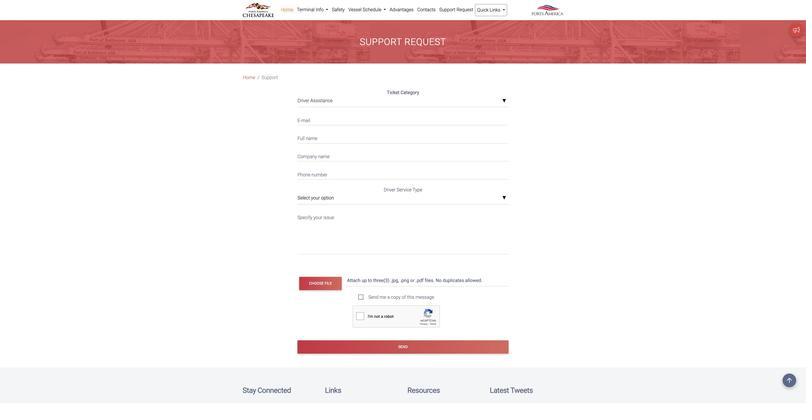 Task type: locate. For each thing, give the bounding box(es) containing it.
0 vertical spatial name
[[306, 136, 317, 142]]

0 vertical spatial ▼
[[502, 99, 506, 104]]

driver for driver service type
[[384, 187, 396, 193]]

this
[[407, 295, 415, 300]]

0 horizontal spatial support
[[262, 75, 278, 81]]

1 horizontal spatial driver
[[384, 187, 396, 193]]

2 vertical spatial support
[[262, 75, 278, 81]]

your left issue
[[314, 215, 322, 221]]

1 vertical spatial your
[[314, 215, 322, 221]]

1 horizontal spatial home link
[[279, 4, 295, 16]]

name right company in the left of the page
[[318, 154, 330, 160]]

advantages
[[390, 7, 414, 12]]

company
[[298, 154, 317, 160]]

▼
[[502, 99, 506, 104], [502, 196, 506, 201]]

quick
[[477, 7, 489, 13]]

driver left 'assistance'
[[298, 98, 309, 104]]

▼ for driver assistance
[[502, 99, 506, 104]]

type
[[413, 187, 422, 193]]

stay
[[243, 387, 256, 395]]

1 horizontal spatial name
[[318, 154, 330, 160]]

home
[[281, 7, 293, 12], [243, 75, 255, 81]]

file
[[325, 282, 332, 286]]

0 horizontal spatial driver
[[298, 98, 309, 104]]

specify
[[298, 215, 312, 221]]

send
[[398, 345, 408, 350]]

name
[[306, 136, 317, 142], [318, 154, 330, 160]]

mail
[[302, 118, 310, 123]]

your
[[311, 195, 320, 201], [314, 215, 322, 221]]

1 horizontal spatial request
[[457, 7, 473, 12]]

1 vertical spatial support
[[360, 37, 402, 47]]

1 vertical spatial home link
[[243, 74, 255, 81]]

0 horizontal spatial home
[[243, 75, 255, 81]]

0 vertical spatial driver
[[298, 98, 309, 104]]

Specify your issue text field
[[298, 212, 509, 255]]

vessel
[[349, 7, 362, 12]]

terminal info
[[297, 7, 325, 12]]

home link
[[279, 4, 295, 16], [243, 74, 255, 81]]

message
[[416, 295, 434, 300]]

1 vertical spatial support request
[[360, 37, 446, 47]]

1 vertical spatial ▼
[[502, 196, 506, 201]]

0 vertical spatial home
[[281, 7, 293, 12]]

Company name text field
[[298, 151, 509, 162]]

support
[[439, 7, 456, 12], [360, 37, 402, 47], [262, 75, 278, 81]]

your right "select"
[[311, 195, 320, 201]]

assistance
[[311, 98, 333, 104]]

0 vertical spatial links
[[490, 7, 501, 13]]

2 horizontal spatial support
[[439, 7, 456, 12]]

name right full
[[306, 136, 317, 142]]

latest tweets
[[490, 387, 533, 395]]

driver left service
[[384, 187, 396, 193]]

1 vertical spatial links
[[325, 387, 341, 395]]

1 horizontal spatial home
[[281, 7, 293, 12]]

0 vertical spatial home link
[[279, 4, 295, 16]]

driver service type
[[384, 187, 422, 193]]

1 vertical spatial driver
[[384, 187, 396, 193]]

0 vertical spatial request
[[457, 7, 473, 12]]

e-
[[298, 118, 302, 123]]

request
[[457, 7, 473, 12], [405, 37, 446, 47]]

0 vertical spatial support
[[439, 7, 456, 12]]

0 horizontal spatial name
[[306, 136, 317, 142]]

driver
[[298, 98, 309, 104], [384, 187, 396, 193]]

1 vertical spatial name
[[318, 154, 330, 160]]

of
[[402, 295, 406, 300]]

2 ▼ from the top
[[502, 196, 506, 201]]

resources
[[408, 387, 440, 395]]

name for company name
[[318, 154, 330, 160]]

send
[[369, 295, 379, 300]]

send me a copy of this message
[[369, 295, 434, 300]]

0 horizontal spatial request
[[405, 37, 446, 47]]

select your option
[[298, 195, 334, 201]]

me
[[380, 295, 386, 300]]

support request
[[439, 7, 473, 12], [360, 37, 446, 47]]

terminal info link
[[295, 4, 330, 16]]

0 horizontal spatial links
[[325, 387, 341, 395]]

links
[[490, 7, 501, 13], [325, 387, 341, 395]]

0 vertical spatial your
[[311, 195, 320, 201]]

E-mail email field
[[298, 114, 509, 126]]

connected
[[258, 387, 291, 395]]

1 ▼ from the top
[[502, 99, 506, 104]]

specify your issue
[[298, 215, 334, 221]]



Task type: describe. For each thing, give the bounding box(es) containing it.
info
[[316, 7, 324, 12]]

ticket category
[[387, 90, 419, 96]]

latest
[[490, 387, 509, 395]]

1 vertical spatial request
[[405, 37, 446, 47]]

tweets
[[511, 387, 533, 395]]

1 vertical spatial home
[[243, 75, 255, 81]]

name for full name
[[306, 136, 317, 142]]

full
[[298, 136, 305, 142]]

phone number
[[298, 172, 327, 178]]

advantages link
[[388, 4, 416, 16]]

contacts link
[[416, 4, 438, 16]]

schedule
[[363, 7, 382, 12]]

0 vertical spatial support request
[[439, 7, 473, 12]]

company name
[[298, 154, 330, 160]]

number
[[312, 172, 327, 178]]

option
[[321, 195, 334, 201]]

full name
[[298, 136, 317, 142]]

choose file
[[309, 282, 332, 286]]

vessel schedule link
[[347, 4, 388, 16]]

quick links link
[[475, 4, 507, 16]]

a
[[387, 295, 390, 300]]

1 horizontal spatial support
[[360, 37, 402, 47]]

safety link
[[330, 4, 347, 16]]

0 horizontal spatial home link
[[243, 74, 255, 81]]

1 horizontal spatial links
[[490, 7, 501, 13]]

your for select
[[311, 195, 320, 201]]

Phone number text field
[[298, 169, 509, 180]]

terminal
[[297, 7, 315, 12]]

driver for driver assistance
[[298, 98, 309, 104]]

service
[[397, 187, 412, 193]]

stay connected
[[243, 387, 291, 395]]

Full name text field
[[298, 132, 509, 144]]

choose
[[309, 282, 324, 286]]

e-mail
[[298, 118, 310, 123]]

Attach up to three(3) .jpg, .png or .pdf files. No duplicates allowed. text field
[[347, 276, 510, 287]]

ticket
[[387, 90, 400, 96]]

support request link
[[438, 4, 475, 16]]

select
[[298, 195, 310, 201]]

category
[[401, 90, 419, 96]]

quick links
[[477, 7, 502, 13]]

contacts
[[417, 7, 436, 12]]

copy
[[391, 295, 401, 300]]

safety
[[332, 7, 345, 12]]

phone
[[298, 172, 311, 178]]

your for specify
[[314, 215, 322, 221]]

send button
[[298, 341, 509, 354]]

go to top image
[[783, 374, 797, 388]]

driver assistance
[[298, 98, 333, 104]]

vessel schedule
[[349, 7, 383, 12]]

▼ for select your option
[[502, 196, 506, 201]]

issue
[[324, 215, 334, 221]]



Task type: vqa. For each thing, say whether or not it's contained in the screenshot.
Payments Options LINK
no



